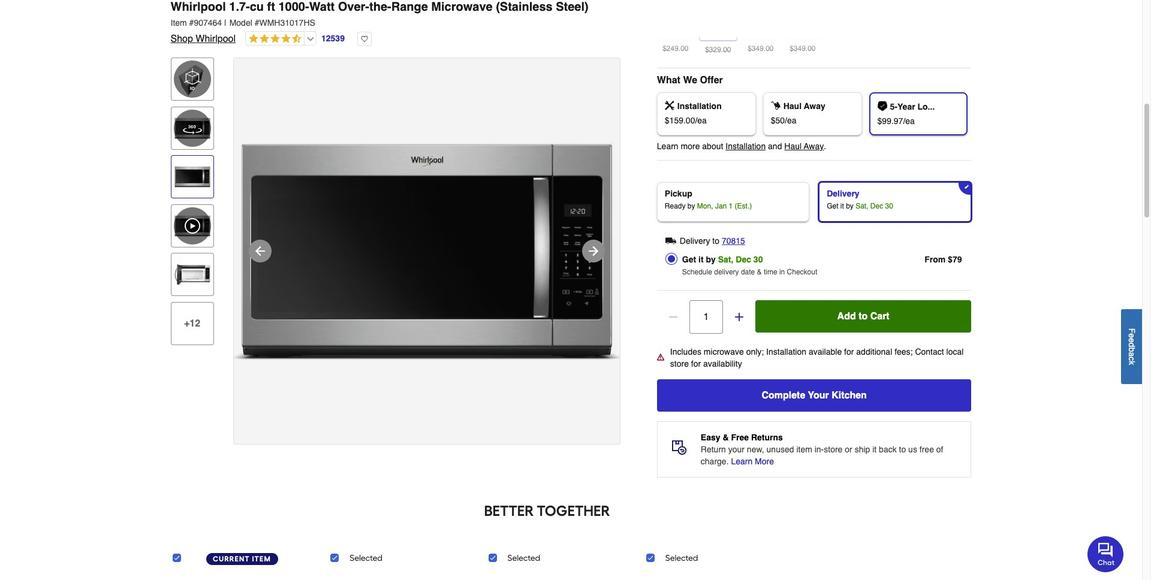 Task type: vqa. For each thing, say whether or not it's contained in the screenshot.
& inside Easy & Free Returns Return your new, unused item in-store or ship it back to us free of charge.
yes



Task type: describe. For each thing, give the bounding box(es) containing it.
1000-
[[279, 0, 309, 14]]

warning image
[[657, 354, 664, 361]]

kitchen
[[832, 390, 867, 401]]

contact
[[916, 347, 944, 357]]

sat, inside get it by sat, dec 30 schedule delivery date & time in checkout
[[718, 255, 734, 265]]

whirlpool  #wmh31017hs - thumbnail2 image
[[174, 256, 211, 294]]

learn for learn more about installation and haul away .
[[657, 142, 679, 151]]

truck filled image
[[666, 236, 676, 247]]

heart outline image
[[357, 32, 372, 46]]

.
[[824, 142, 827, 151]]

unused
[[767, 445, 794, 455]]

907464
[[194, 18, 222, 28]]

better together
[[484, 503, 610, 520]]

installation button
[[726, 141, 766, 153]]

schedule
[[682, 268, 712, 276]]

date
[[741, 268, 755, 276]]

(est.)
[[735, 202, 752, 211]]

5-
[[890, 102, 898, 112]]

learn for learn more
[[731, 457, 753, 467]]

$159.00/ea
[[665, 116, 707, 126]]

additional
[[857, 347, 893, 357]]

more
[[755, 457, 774, 467]]

easy & free returns return your new, unused item in-store or ship it back to us free of charge.
[[701, 433, 944, 467]]

store for for
[[670, 359, 689, 369]]

installation $159.00/ea
[[665, 102, 722, 126]]

sat, inside delivery get it by sat, dec 30
[[856, 202, 869, 211]]

the-
[[369, 0, 391, 14]]

add to cart
[[838, 311, 890, 322]]

+12 button
[[171, 302, 214, 345]]

more
[[681, 142, 700, 151]]

c
[[1128, 357, 1137, 361]]

by for 30
[[706, 255, 716, 265]]

we
[[683, 75, 698, 86]]

easy
[[701, 433, 721, 443]]

2 # from the left
[[255, 18, 259, 28]]

f
[[1128, 328, 1137, 333]]

add
[[838, 311, 856, 322]]

minus image
[[667, 311, 679, 323]]

1 horizontal spatial for
[[845, 347, 854, 357]]

us
[[909, 445, 918, 455]]

protection plan filled image
[[878, 102, 887, 111]]

1 # from the left
[[189, 18, 194, 28]]

cu
[[250, 0, 264, 14]]

delivery for to
[[680, 236, 710, 246]]

ready
[[665, 202, 686, 211]]

year
[[898, 102, 916, 112]]

Stepper number input field with increment and decrement buttons number field
[[690, 300, 723, 334]]

12539
[[321, 33, 345, 43]]

2 e from the top
[[1128, 338, 1137, 343]]

current
[[213, 555, 250, 564]]

together
[[537, 503, 610, 520]]

watt
[[309, 0, 335, 14]]

your
[[729, 445, 745, 455]]

item number 9 0 7 4 6 4 and model number w m h 3 1 0 1 7 h s element
[[171, 17, 972, 29]]

5-year lo... $99.97/ea
[[878, 102, 935, 126]]

+12
[[184, 318, 200, 329]]

local
[[947, 347, 964, 357]]

haul away button
[[785, 141, 824, 153]]

in-
[[815, 445, 824, 455]]

what we offer
[[657, 75, 723, 86]]

new,
[[747, 445, 765, 455]]

model
[[230, 18, 252, 28]]

only;
[[747, 347, 764, 357]]

by for 1
[[688, 202, 695, 211]]

ft
[[267, 0, 275, 14]]

item
[[171, 18, 187, 28]]

complete your kitchen button
[[657, 380, 972, 412]]

microwave
[[704, 347, 744, 357]]

to inside easy & free returns return your new, unused item in-store or ship it back to us free of charge.
[[899, 445, 906, 455]]

availability
[[704, 359, 742, 369]]

arrow right image
[[586, 244, 601, 259]]

1 vertical spatial for
[[691, 359, 701, 369]]

shop whirlpool
[[171, 34, 236, 44]]

store for or
[[824, 445, 843, 455]]

current item
[[213, 555, 271, 564]]

& inside get it by sat, dec 30 schedule delivery date & time in checkout
[[757, 268, 762, 276]]

your
[[808, 390, 829, 401]]

installation for more
[[726, 142, 766, 151]]

1 e from the top
[[1128, 333, 1137, 338]]

charge.
[[701, 457, 729, 467]]

and
[[768, 142, 782, 151]]

$99.97/ea
[[878, 117, 915, 126]]

ship
[[855, 445, 870, 455]]

includes
[[670, 347, 702, 357]]

from
[[925, 255, 946, 265]]

option group containing pickup
[[652, 178, 977, 227]]

|
[[224, 18, 227, 28]]

1 vertical spatial haul
[[785, 142, 802, 151]]

b
[[1128, 347, 1137, 352]]

back
[[879, 445, 897, 455]]



Task type: locate. For each thing, give the bounding box(es) containing it.
30
[[886, 202, 894, 211], [754, 255, 763, 265]]

dec
[[871, 202, 884, 211], [736, 255, 752, 265]]

item
[[797, 445, 813, 455]]

to left us
[[899, 445, 906, 455]]

1 vertical spatial store
[[824, 445, 843, 455]]

haul right and
[[785, 142, 802, 151]]

# right item
[[189, 18, 194, 28]]

$79
[[948, 255, 962, 265]]

e up the d
[[1128, 333, 1137, 338]]

store inside includes microwave only; installation available for additional fees; contact local store for availability
[[670, 359, 689, 369]]

0 vertical spatial delivery
[[827, 189, 860, 199]]

away down haul away $50/ea
[[804, 142, 824, 151]]

1 horizontal spatial installation
[[726, 142, 766, 151]]

1 vertical spatial away
[[804, 142, 824, 151]]

store left or
[[824, 445, 843, 455]]

shop
[[171, 34, 193, 44]]

$329.00
[[705, 46, 731, 54]]

& left free
[[723, 433, 729, 443]]

1 vertical spatial get
[[682, 255, 696, 265]]

installation right only;
[[767, 347, 807, 357]]

a
[[1128, 352, 1137, 357]]

whirlpool  #wmh31017hs - thumbnail image
[[174, 158, 211, 196]]

2 horizontal spatial by
[[846, 202, 854, 211]]

$249.00
[[663, 45, 689, 53]]

includes microwave only; installation available for additional fees; contact local store for availability
[[670, 347, 964, 369]]

dec inside get it by sat, dec 30 schedule delivery date & time in checkout
[[736, 255, 752, 265]]

0 horizontal spatial &
[[723, 433, 729, 443]]

mon,
[[697, 202, 713, 211]]

learn more
[[731, 457, 774, 467]]

0 horizontal spatial it
[[699, 255, 704, 265]]

30 inside get it by sat, dec 30 schedule delivery date & time in checkout
[[754, 255, 763, 265]]

2 horizontal spatial to
[[899, 445, 906, 455]]

to right add
[[859, 311, 868, 322]]

store down the "includes" on the bottom right of the page
[[670, 359, 689, 369]]

in
[[780, 268, 785, 276]]

1 horizontal spatial &
[[757, 268, 762, 276]]

pickup
[[665, 189, 693, 199]]

1 vertical spatial sat,
[[718, 255, 734, 265]]

0 horizontal spatial $349.00
[[748, 45, 774, 53]]

1 horizontal spatial $349.00
[[790, 45, 816, 53]]

whirlpool 1.7-cu ft 1000-watt over-the-range microwave (stainless steel) item # 907464 | model # wmh31017hs
[[171, 0, 589, 28]]

0 horizontal spatial #
[[189, 18, 194, 28]]

microwave
[[431, 0, 493, 14]]

delivery for get
[[827, 189, 860, 199]]

item
[[252, 555, 271, 564]]

get inside get it by sat, dec 30 schedule delivery date & time in checkout
[[682, 255, 696, 265]]

cart
[[871, 311, 890, 322]]

0 horizontal spatial sat,
[[718, 255, 734, 265]]

0 horizontal spatial get
[[682, 255, 696, 265]]

1 horizontal spatial dec
[[871, 202, 884, 211]]

to
[[713, 236, 720, 246], [859, 311, 868, 322], [899, 445, 906, 455]]

dec inside delivery get it by sat, dec 30
[[871, 202, 884, 211]]

1 horizontal spatial to
[[859, 311, 868, 322]]

1 vertical spatial dec
[[736, 255, 752, 265]]

for down the "includes" on the bottom right of the page
[[691, 359, 701, 369]]

from $79
[[925, 255, 962, 265]]

0 horizontal spatial by
[[688, 202, 695, 211]]

it inside get it by sat, dec 30 schedule delivery date & time in checkout
[[699, 255, 704, 265]]

store inside easy & free returns return your new, unused item in-store or ship it back to us free of charge.
[[824, 445, 843, 455]]

free
[[920, 445, 934, 455]]

30 inside delivery get it by sat, dec 30
[[886, 202, 894, 211]]

(stainless
[[496, 0, 553, 14]]

0 vertical spatial sat,
[[856, 202, 869, 211]]

1 horizontal spatial sat,
[[856, 202, 869, 211]]

0 horizontal spatial to
[[713, 236, 720, 246]]

assembly image
[[665, 101, 675, 111]]

0 vertical spatial store
[[670, 359, 689, 369]]

for
[[845, 347, 854, 357], [691, 359, 701, 369]]

e
[[1128, 333, 1137, 338], [1128, 338, 1137, 343]]

3 selected from the left
[[666, 554, 698, 564]]

selected
[[350, 554, 383, 564], [508, 554, 541, 564], [666, 554, 698, 564]]

& inside easy & free returns return your new, unused item in-store or ship it back to us free of charge.
[[723, 433, 729, 443]]

0 vertical spatial &
[[757, 268, 762, 276]]

4.5 stars image
[[246, 34, 302, 45]]

to left 70815
[[713, 236, 720, 246]]

2 horizontal spatial selected
[[666, 554, 698, 564]]

1 away from the top
[[804, 102, 826, 111]]

1 horizontal spatial #
[[255, 18, 259, 28]]

installation inside installation $159.00/ea
[[678, 102, 722, 111]]

installation left and
[[726, 142, 766, 151]]

whirlpool up 907464
[[171, 0, 226, 14]]

0 horizontal spatial for
[[691, 359, 701, 369]]

offer
[[700, 75, 723, 86]]

0 horizontal spatial store
[[670, 359, 689, 369]]

wmh31017hs
[[259, 18, 315, 28]]

return
[[701, 445, 726, 455]]

e up b
[[1128, 338, 1137, 343]]

over-
[[338, 0, 370, 14]]

70815 button
[[722, 234, 745, 248]]

0 horizontal spatial dec
[[736, 255, 752, 265]]

1 vertical spatial learn
[[731, 457, 753, 467]]

add to cart button
[[756, 300, 972, 333]]

0 vertical spatial whirlpool
[[171, 0, 226, 14]]

installation up $159.00/ea
[[678, 102, 722, 111]]

whirlpool down 907464
[[196, 34, 236, 44]]

complete your kitchen
[[762, 390, 867, 401]]

whirlpool
[[171, 0, 226, 14], [196, 34, 236, 44]]

1 horizontal spatial it
[[841, 202, 844, 211]]

it inside easy & free returns return your new, unused item in-store or ship it back to us free of charge.
[[873, 445, 877, 455]]

0 horizontal spatial installation
[[678, 102, 722, 111]]

for right "available"
[[845, 347, 854, 357]]

2 vertical spatial installation
[[767, 347, 807, 357]]

arrow left image
[[253, 244, 267, 259]]

installation inside includes microwave only; installation available for additional fees; contact local store for availability
[[767, 347, 807, 357]]

0 horizontal spatial delivery
[[680, 236, 710, 246]]

lo...
[[918, 102, 935, 112]]

0 vertical spatial for
[[845, 347, 854, 357]]

about
[[703, 142, 724, 151]]

0 vertical spatial it
[[841, 202, 844, 211]]

0 vertical spatial installation
[[678, 102, 722, 111]]

2 horizontal spatial installation
[[767, 347, 807, 357]]

delivery to 70815
[[680, 236, 745, 246]]

0 vertical spatial learn
[[657, 142, 679, 151]]

better
[[484, 503, 534, 520]]

1 vertical spatial whirlpool
[[196, 34, 236, 44]]

0 vertical spatial get
[[827, 202, 839, 211]]

learn down your
[[731, 457, 753, 467]]

haul away $50/ea
[[771, 102, 826, 126]]

0 vertical spatial to
[[713, 236, 720, 246]]

plus image
[[733, 311, 745, 323]]

1 $349.00 from the left
[[748, 45, 774, 53]]

away right the haul away filled image
[[804, 102, 826, 111]]

returns
[[751, 433, 783, 443]]

learn more link
[[731, 456, 774, 468]]

checkout
[[787, 268, 818, 276]]

chat invite button image
[[1088, 536, 1125, 573]]

f e e d b a c k button
[[1122, 309, 1143, 384]]

0 vertical spatial dec
[[871, 202, 884, 211]]

1 selected from the left
[[350, 554, 383, 564]]

1 vertical spatial installation
[[726, 142, 766, 151]]

0 horizontal spatial selected
[[350, 554, 383, 564]]

# down cu
[[255, 18, 259, 28]]

0 vertical spatial away
[[804, 102, 826, 111]]

away inside haul away $50/ea
[[804, 102, 826, 111]]

get it by sat, dec 30 schedule delivery date & time in checkout
[[682, 255, 818, 276]]

#
[[189, 18, 194, 28], [255, 18, 259, 28]]

2 $349.00 from the left
[[790, 45, 816, 53]]

1 horizontal spatial 30
[[886, 202, 894, 211]]

to inside button
[[859, 311, 868, 322]]

pickup ready by mon, jan 1 (est.)
[[665, 189, 752, 211]]

complete
[[762, 390, 806, 401]]

get
[[827, 202, 839, 211], [682, 255, 696, 265]]

0 horizontal spatial learn
[[657, 142, 679, 151]]

&
[[757, 268, 762, 276], [723, 433, 729, 443]]

option group
[[652, 178, 977, 227]]

free
[[731, 433, 749, 443]]

to for delivery
[[713, 236, 720, 246]]

1 horizontal spatial store
[[824, 445, 843, 455]]

1 horizontal spatial delivery
[[827, 189, 860, 199]]

2 vertical spatial to
[[899, 445, 906, 455]]

better together heading
[[171, 502, 924, 521]]

k
[[1128, 361, 1137, 365]]

0 vertical spatial haul
[[784, 102, 802, 111]]

haul away filled image
[[771, 101, 781, 111]]

delivery get it by sat, dec 30
[[827, 189, 894, 211]]

2 horizontal spatial it
[[873, 445, 877, 455]]

1 vertical spatial delivery
[[680, 236, 710, 246]]

installation for microwave
[[767, 347, 807, 357]]

time
[[764, 268, 778, 276]]

1 vertical spatial 30
[[754, 255, 763, 265]]

delivery
[[827, 189, 860, 199], [680, 236, 710, 246]]

$349.00
[[748, 45, 774, 53], [790, 45, 816, 53]]

by inside pickup ready by mon, jan 1 (est.)
[[688, 202, 695, 211]]

f e e d b a c k
[[1128, 328, 1137, 365]]

steel)
[[556, 0, 589, 14]]

whirlpool  #wmh31017hs image
[[234, 58, 620, 444]]

delivery
[[714, 268, 739, 276]]

learn left the more
[[657, 142, 679, 151]]

what
[[657, 75, 681, 86]]

1 horizontal spatial get
[[827, 202, 839, 211]]

& left time
[[757, 268, 762, 276]]

1 vertical spatial it
[[699, 255, 704, 265]]

whirlpool inside the whirlpool 1.7-cu ft 1000-watt over-the-range microwave (stainless steel) item # 907464 | model # wmh31017hs
[[171, 0, 226, 14]]

1
[[729, 202, 733, 211]]

by inside get it by sat, dec 30 schedule delivery date & time in checkout
[[706, 255, 716, 265]]

fees;
[[895, 347, 913, 357]]

1 horizontal spatial selected
[[508, 554, 541, 564]]

1 vertical spatial to
[[859, 311, 868, 322]]

haul inside haul away $50/ea
[[784, 102, 802, 111]]

2 selected from the left
[[508, 554, 541, 564]]

available
[[809, 347, 842, 357]]

delivery inside delivery get it by sat, dec 30
[[827, 189, 860, 199]]

1 horizontal spatial learn
[[731, 457, 753, 467]]

70815
[[722, 236, 745, 246]]

by inside delivery get it by sat, dec 30
[[846, 202, 854, 211]]

1 horizontal spatial by
[[706, 255, 716, 265]]

0 vertical spatial 30
[[886, 202, 894, 211]]

haul up $50/ea
[[784, 102, 802, 111]]

jan
[[715, 202, 727, 211]]

to for add
[[859, 311, 868, 322]]

d
[[1128, 343, 1137, 347]]

2 away from the top
[[804, 142, 824, 151]]

learn more about installation and haul away .
[[657, 142, 827, 151]]

2 vertical spatial it
[[873, 445, 877, 455]]

it inside delivery get it by sat, dec 30
[[841, 202, 844, 211]]

or
[[845, 445, 853, 455]]

1.7-
[[229, 0, 250, 14]]

get inside delivery get it by sat, dec 30
[[827, 202, 839, 211]]

of
[[937, 445, 944, 455]]

0 horizontal spatial 30
[[754, 255, 763, 265]]

1 vertical spatial &
[[723, 433, 729, 443]]



